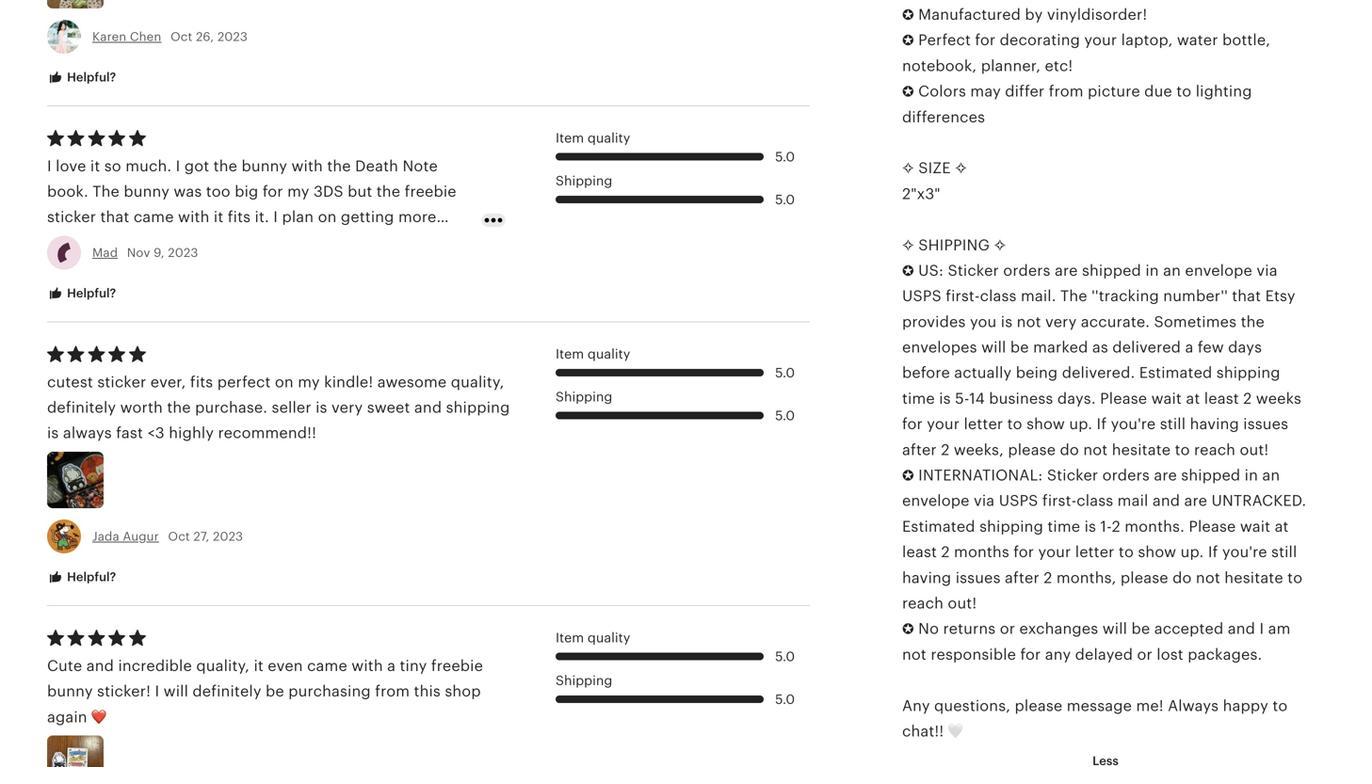 Task type: vqa. For each thing, say whether or not it's contained in the screenshot.
mix
no



Task type: locate. For each thing, give the bounding box(es) containing it.
5 ✪ from the top
[[903, 467, 915, 484]]

shipping down days
[[1217, 365, 1281, 382]]

3ds
[[314, 183, 344, 200]]

definitely inside cute and incredible quality, it even came with a tiny freebie bunny sticker! i will definitely be purchasing from this shop again ❤️
[[193, 684, 262, 701]]

✪ left no
[[903, 621, 915, 638]]

for left any
[[1021, 647, 1041, 664]]

after
[[903, 442, 937, 459], [1005, 570, 1040, 587]]

my inside cutest sticker ever, fits perfect on my kindle! awesome quality, definitely worth the purchase. seller is very sweet and shipping is always fast <3 highly recommend!!
[[298, 374, 320, 391]]

1 vertical spatial do
[[1173, 570, 1192, 587]]

will up delayed
[[1103, 621, 1128, 638]]

that inside i love it so much. i got the bunny with the death note book. the bunny was too big for my 3ds but the freebie sticker that came with it fits it. i plan on getting more stickers from this store soon.
[[100, 209, 129, 226]]

2 vertical spatial shipping
[[556, 674, 613, 689]]

helpful? down mad link
[[64, 286, 116, 300]]

0 vertical spatial still
[[1160, 416, 1186, 433]]

1 horizontal spatial from
[[375, 684, 410, 701]]

issues down "months" at the right
[[956, 570, 1001, 587]]

1 vertical spatial still
[[1272, 544, 1298, 561]]

1 helpful? from the top
[[64, 70, 116, 84]]

1 vertical spatial at
[[1275, 519, 1289, 536]]

0 horizontal spatial do
[[1060, 442, 1080, 459]]

1 horizontal spatial on
[[318, 209, 337, 226]]

1 horizontal spatial shipping
[[980, 519, 1044, 536]]

issues
[[1244, 416, 1289, 433], [956, 570, 1001, 587]]

a left tiny
[[387, 658, 396, 675]]

in up ''tracking
[[1146, 262, 1159, 279]]

vinyldisorder!
[[1048, 6, 1148, 23]]

reach up untracked.
[[1195, 442, 1236, 459]]

too
[[206, 183, 231, 200]]

1 helpful? button from the top
[[33, 60, 130, 95]]

2 horizontal spatial bunny
[[242, 158, 287, 175]]

0 horizontal spatial very
[[332, 399, 363, 416]]

you're down untracked.
[[1223, 544, 1268, 561]]

✪ left international:
[[903, 467, 915, 484]]

✪ up notebook,
[[903, 6, 915, 23]]

1 vertical spatial freebie
[[431, 658, 483, 675]]

orders up mail.
[[1004, 262, 1051, 279]]

mad link
[[92, 246, 118, 260]]

from inside ✪ manufactured by vinyldisorder! ✪ perfect for decorating your laptop, water bottle, notebook, planner, etc! ✪ colors may differ from picture due to lighting differences
[[1049, 83, 1084, 100]]

on up seller
[[275, 374, 294, 391]]

picture
[[1088, 83, 1141, 100]]

for down manufactured
[[975, 32, 996, 49]]

1 vertical spatial my
[[298, 374, 320, 391]]

to inside ✪ manufactured by vinyldisorder! ✪ perfect for decorating your laptop, water bottle, notebook, planner, etc! ✪ colors may differ from picture due to lighting differences
[[1177, 83, 1192, 100]]

view details of this review photo by jada augur image
[[47, 452, 104, 509]]

1 vertical spatial bunny
[[124, 183, 170, 200]]

3 item from the top
[[556, 631, 584, 646]]

1 vertical spatial item quality
[[556, 347, 631, 362]]

✧ right the "shipping"
[[994, 237, 1007, 254]]

4 ✪ from the top
[[903, 262, 915, 279]]

came up 9,
[[134, 209, 174, 226]]

at
[[1186, 390, 1201, 407], [1275, 519, 1289, 536]]

✧ shipping ✧ ✪ us: sticker orders are shipped in an envelope via usps first-class mail. the ''tracking number'' that etsy provides you is not very accurate. sometimes the envelopes will be marked as delivered a few days before actually being delivered. estimated shipping time is 5-14 business days. please wait at least 2 weeks for your letter to show up. if you're still having issues after 2 weeks, please do not hesitate to reach out! ✪  international: sticker orders are shipped in an envelope via usps first-class mail and are untracked. estimated shipping time is 1-2 months. please wait at least 2 months for your letter to show up. if you're still having issues after 2 months, please do not hesitate to reach out! ✪ no returns or exchanges will be accepted and i am not responsible for any delayed or lost packages.
[[903, 237, 1307, 664]]

usps down us:
[[903, 288, 942, 305]]

3 quality from the top
[[588, 631, 631, 646]]

very up marked
[[1046, 314, 1077, 331]]

0 vertical spatial estimated
[[1140, 365, 1213, 382]]

fits right 'ever,'
[[190, 374, 213, 391]]

quality, left even
[[196, 658, 250, 675]]

0 vertical spatial you're
[[1111, 416, 1156, 433]]

estimated down delivered
[[1140, 365, 1213, 382]]

2023 for 26,
[[217, 29, 248, 44]]

quality
[[588, 130, 631, 146], [588, 347, 631, 362], [588, 631, 631, 646]]

quality for cute and incredible quality, it even came with a tiny freebie bunny sticker! i will definitely be purchasing from this shop again ❤️
[[588, 631, 631, 646]]

do down days.
[[1060, 442, 1080, 459]]

0 vertical spatial quality,
[[451, 374, 504, 391]]

please down the business
[[1008, 442, 1056, 459]]

1 vertical spatial this
[[414, 684, 441, 701]]

the inside ✧ shipping ✧ ✪ us: sticker orders are shipped in an envelope via usps first-class mail. the ''tracking number'' that etsy provides you is not very accurate. sometimes the envelopes will be marked as delivered a few days before actually being delivered. estimated shipping time is 5-14 business days. please wait at least 2 weeks for your letter to show up. if you're still having issues after 2 weeks, please do not hesitate to reach out! ✪  international: sticker orders are shipped in an envelope via usps first-class mail and are untracked. estimated shipping time is 1-2 months. please wait at least 2 months for your letter to show up. if you're still having issues after 2 months, please do not hesitate to reach out! ✪ no returns or exchanges will be accepted and i am not responsible for any delayed or lost packages.
[[1241, 314, 1265, 331]]

came inside cute and incredible quality, it even came with a tiny freebie bunny sticker! i will definitely be purchasing from this shop again ❤️
[[307, 658, 348, 675]]

i love it so much. i got the bunny with the death note book. the bunny was too big for my 3ds but the freebie sticker that came with it fits it. i plan on getting more stickers from this store soon.
[[47, 158, 457, 251]]

hesitate up am
[[1225, 570, 1284, 587]]

2023 right 9,
[[168, 246, 198, 260]]

it down too
[[214, 209, 224, 226]]

estimated up "months" at the right
[[903, 519, 976, 536]]

to inside any questions, please message me! always happy to chat!! 🤍
[[1273, 698, 1288, 715]]

freebie up the shop at the bottom of page
[[431, 658, 483, 675]]

and
[[414, 399, 442, 416], [1153, 493, 1181, 510], [1228, 621, 1256, 638], [86, 658, 114, 675]]

1 horizontal spatial shipped
[[1182, 467, 1241, 484]]

by
[[1025, 6, 1043, 23]]

or left lost at bottom right
[[1138, 647, 1153, 664]]

your down vinyldisorder!
[[1085, 32, 1118, 49]]

1 vertical spatial an
[[1263, 467, 1281, 484]]

days.
[[1058, 390, 1096, 407]]

✧
[[903, 160, 915, 177], [955, 160, 968, 177], [903, 237, 915, 254], [994, 237, 1007, 254]]

letter up months,
[[1076, 544, 1115, 561]]

notebook,
[[903, 57, 977, 74]]

actually
[[955, 365, 1012, 382]]

1 horizontal spatial fits
[[228, 209, 251, 226]]

2023 right 27,
[[213, 530, 243, 544]]

reach
[[1195, 442, 1236, 459], [903, 595, 944, 612]]

1-
[[1101, 519, 1112, 536]]

tiny
[[400, 658, 427, 675]]

2 left months,
[[1044, 570, 1053, 587]]

shipped up untracked.
[[1182, 467, 1241, 484]]

letter up weeks,
[[964, 416, 1004, 433]]

may
[[971, 83, 1001, 100]]

not
[[1017, 314, 1042, 331], [1084, 442, 1108, 459], [1196, 570, 1221, 587], [903, 647, 927, 664]]

the right mail.
[[1061, 288, 1088, 305]]

via up etsy
[[1257, 262, 1278, 279]]

0 horizontal spatial you're
[[1111, 416, 1156, 433]]

bunny up again in the bottom of the page
[[47, 684, 93, 701]]

0 horizontal spatial are
[[1055, 262, 1078, 279]]

more
[[398, 209, 437, 226]]

with up 3ds
[[292, 158, 323, 175]]

2 quality from the top
[[588, 347, 631, 362]]

i left love
[[47, 158, 52, 175]]

shipping up "months" at the right
[[980, 519, 1044, 536]]

number''
[[1164, 288, 1228, 305]]

reach up no
[[903, 595, 944, 612]]

1 horizontal spatial least
[[1205, 390, 1240, 407]]

a inside ✧ shipping ✧ ✪ us: sticker orders are shipped in an envelope via usps first-class mail. the ''tracking number'' that etsy provides you is not very accurate. sometimes the envelopes will be marked as delivered a few days before actually being delivered. estimated shipping time is 5-14 business days. please wait at least 2 weeks for your letter to show up. if you're still having issues after 2 weeks, please do not hesitate to reach out! ✪  international: sticker orders are shipped in an envelope via usps first-class mail and are untracked. estimated shipping time is 1-2 months. please wait at least 2 months for your letter to show up. if you're still having issues after 2 months, please do not hesitate to reach out! ✪ no returns or exchanges will be accepted and i am not responsible for any delayed or lost packages.
[[1186, 339, 1194, 356]]

2 item from the top
[[556, 347, 584, 362]]

to down months.
[[1119, 544, 1134, 561]]

1 vertical spatial after
[[1005, 570, 1040, 587]]

on inside cutest sticker ever, fits perfect on my kindle! awesome quality, definitely worth the purchase. seller is very sweet and shipping is always fast <3 highly recommend!!
[[275, 374, 294, 391]]

book.
[[47, 183, 88, 200]]

0 horizontal spatial envelope
[[903, 493, 970, 510]]

view details of this review photo by nica image
[[47, 736, 104, 768]]

via down international:
[[974, 493, 995, 510]]

via
[[1257, 262, 1278, 279], [974, 493, 995, 510]]

but
[[348, 183, 373, 200]]

3 5.0 from the top
[[776, 365, 795, 380]]

✪ left perfect at the right top of page
[[903, 32, 915, 49]]

''tracking
[[1092, 288, 1160, 305]]

up. down days.
[[1070, 416, 1093, 433]]

4 5.0 from the top
[[776, 408, 795, 423]]

i
[[47, 158, 52, 175], [176, 158, 180, 175], [273, 209, 278, 226], [1260, 621, 1265, 638], [155, 684, 159, 701]]

0 vertical spatial envelope
[[1186, 262, 1253, 279]]

having down "few"
[[1190, 416, 1240, 433]]

0 horizontal spatial bunny
[[47, 684, 93, 701]]

shipped up ''tracking
[[1082, 262, 1142, 279]]

helpful? button for mad nov 9, 2023
[[33, 276, 130, 311]]

item quality for cutest sticker ever, fits perfect on my kindle! awesome quality, definitely worth the purchase. seller is very sweet and shipping is always fast <3 highly recommend!!
[[556, 347, 631, 362]]

0 horizontal spatial orders
[[1004, 262, 1051, 279]]

that inside ✧ shipping ✧ ✪ us: sticker orders are shipped in an envelope via usps first-class mail. the ''tracking number'' that etsy provides you is not very accurate. sometimes the envelopes will be marked as delivered a few days before actually being delivered. estimated shipping time is 5-14 business days. please wait at least 2 weeks for your letter to show up. if you're still having issues after 2 weeks, please do not hesitate to reach out! ✪  international: sticker orders are shipped in an envelope via usps first-class mail and are untracked. estimated shipping time is 1-2 months. please wait at least 2 months for your letter to show up. if you're still having issues after 2 months, please do not hesitate to reach out! ✪ no returns or exchanges will be accepted and i am not responsible for any delayed or lost packages.
[[1232, 288, 1262, 305]]

due
[[1145, 83, 1173, 100]]

3 shipping from the top
[[556, 674, 613, 689]]

is left always
[[47, 425, 59, 442]]

quality, right awesome
[[451, 374, 504, 391]]

purchase.
[[195, 399, 268, 416]]

sticker down the "shipping"
[[948, 262, 1000, 279]]

please
[[1008, 442, 1056, 459], [1121, 570, 1169, 587], [1015, 698, 1063, 715]]

1 horizontal spatial usps
[[999, 493, 1039, 510]]

perfect
[[217, 374, 271, 391]]

hesitate up 'mail'
[[1112, 442, 1171, 459]]

2 vertical spatial item
[[556, 631, 584, 646]]

1 horizontal spatial a
[[1186, 339, 1194, 356]]

2 horizontal spatial your
[[1085, 32, 1118, 49]]

2 helpful? from the top
[[64, 286, 116, 300]]

1 item from the top
[[556, 130, 584, 146]]

out! up untracked.
[[1240, 442, 1269, 459]]

an up untracked.
[[1263, 467, 1281, 484]]

was
[[174, 183, 202, 200]]

2 vertical spatial from
[[375, 684, 410, 701]]

0 horizontal spatial issues
[[956, 570, 1001, 587]]

please down any
[[1015, 698, 1063, 715]]

seller
[[272, 399, 312, 416]]

helpful? down jada
[[64, 570, 116, 585]]

nov
[[127, 246, 150, 260]]

shipped
[[1082, 262, 1142, 279], [1182, 467, 1241, 484]]

0 horizontal spatial having
[[903, 570, 952, 587]]

to
[[1177, 83, 1192, 100], [1008, 416, 1023, 433], [1175, 442, 1191, 459], [1119, 544, 1134, 561], [1288, 570, 1303, 587], [1273, 698, 1288, 715]]

helpful? button
[[33, 60, 130, 95], [33, 276, 130, 311], [33, 560, 130, 595]]

karen chen oct 26, 2023
[[92, 29, 248, 44]]

very down kindle! on the left
[[332, 399, 363, 416]]

it inside cute and incredible quality, it even came with a tiny freebie bunny sticker! i will definitely be purchasing from this shop again ❤️
[[254, 658, 264, 675]]

26,
[[196, 29, 214, 44]]

and up sticker!
[[86, 658, 114, 675]]

came up purchasing on the bottom of the page
[[307, 658, 348, 675]]

your inside ✪ manufactured by vinyldisorder! ✪ perfect for decorating your laptop, water bottle, notebook, planner, etc! ✪ colors may differ from picture due to lighting differences
[[1085, 32, 1118, 49]]

1 vertical spatial having
[[903, 570, 952, 587]]

with up purchasing on the bottom of the page
[[352, 658, 383, 675]]

1 vertical spatial time
[[1048, 519, 1081, 536]]

it left even
[[254, 658, 264, 675]]

at down untracked.
[[1275, 519, 1289, 536]]

delivered
[[1113, 339, 1181, 356]]

chen
[[130, 29, 161, 44]]

still
[[1160, 416, 1186, 433], [1272, 544, 1298, 561]]

any
[[903, 698, 930, 715]]

show down the business
[[1027, 416, 1066, 433]]

in
[[1146, 262, 1159, 279], [1245, 467, 1259, 484]]

1 horizontal spatial it
[[214, 209, 224, 226]]

helpful? for karen chen oct 26, 2023
[[64, 70, 116, 84]]

1 vertical spatial orders
[[1103, 467, 1150, 484]]

1 vertical spatial if
[[1209, 544, 1219, 561]]

provides
[[903, 314, 966, 331]]

0 horizontal spatial definitely
[[47, 399, 116, 416]]

up. down months.
[[1181, 544, 1204, 561]]

and up months.
[[1153, 493, 1181, 510]]

0 vertical spatial from
[[1049, 83, 1084, 100]]

be
[[1011, 339, 1029, 356], [1132, 621, 1151, 638], [266, 684, 284, 701]]

do up accepted
[[1173, 570, 1192, 587]]

1 horizontal spatial issues
[[1244, 416, 1289, 433]]

view details of this review photo by karen chen image
[[47, 0, 104, 8]]

very
[[1046, 314, 1077, 331], [332, 399, 363, 416]]

class
[[980, 288, 1017, 305], [1077, 493, 1114, 510]]

helpful? for mad nov 9, 2023
[[64, 286, 116, 300]]

2
[[1244, 390, 1252, 407], [941, 442, 950, 459], [1112, 519, 1121, 536], [942, 544, 950, 561], [1044, 570, 1053, 587]]

highly
[[169, 425, 214, 442]]

1 vertical spatial least
[[903, 544, 937, 561]]

shipping inside cutest sticker ever, fits perfect on my kindle! awesome quality, definitely worth the purchase. seller is very sweet and shipping is always fast <3 highly recommend!!
[[446, 399, 510, 416]]

issues down "weeks"
[[1244, 416, 1289, 433]]

few
[[1198, 339, 1225, 356]]

orders
[[1004, 262, 1051, 279], [1103, 467, 1150, 484]]

shipping for cute and incredible quality, it even came with a tiny freebie bunny sticker! i will definitely be purchasing from this shop again ❤️
[[556, 674, 613, 689]]

1 horizontal spatial show
[[1138, 544, 1177, 561]]

quality for cutest sticker ever, fits perfect on my kindle! awesome quality, definitely worth the purchase. seller is very sweet and shipping is always fast <3 highly recommend!!
[[588, 347, 631, 362]]

estimated
[[1140, 365, 1213, 382], [903, 519, 976, 536]]

fits inside cutest sticker ever, fits perfect on my kindle! awesome quality, definitely worth the purchase. seller is very sweet and shipping is always fast <3 highly recommend!!
[[190, 374, 213, 391]]

0 vertical spatial first-
[[946, 288, 980, 305]]

1 vertical spatial quality,
[[196, 658, 250, 675]]

0 vertical spatial fits
[[228, 209, 251, 226]]

after left weeks,
[[903, 442, 937, 459]]

0 vertical spatial please
[[1100, 390, 1148, 407]]

2 vertical spatial quality
[[588, 631, 631, 646]]

1 ✪ from the top
[[903, 6, 915, 23]]

the inside cutest sticker ever, fits perfect on my kindle! awesome quality, definitely worth the purchase. seller is very sweet and shipping is always fast <3 highly recommend!!
[[167, 399, 191, 416]]

0 vertical spatial on
[[318, 209, 337, 226]]

1 horizontal spatial class
[[1077, 493, 1114, 510]]

2 item quality from the top
[[556, 347, 631, 362]]

to up months.
[[1175, 442, 1191, 459]]

0 horizontal spatial wait
[[1152, 390, 1182, 407]]

2 vertical spatial will
[[164, 684, 188, 701]]

0 vertical spatial if
[[1097, 416, 1107, 433]]

do
[[1060, 442, 1080, 459], [1173, 570, 1192, 587]]

✪
[[903, 6, 915, 23], [903, 32, 915, 49], [903, 83, 915, 100], [903, 262, 915, 279], [903, 467, 915, 484], [903, 621, 915, 638]]

manufactured
[[919, 6, 1021, 23]]

class up you
[[980, 288, 1017, 305]]

0 vertical spatial helpful?
[[64, 70, 116, 84]]

bunny inside cute and incredible quality, it even came with a tiny freebie bunny sticker! i will definitely be purchasing from this shop again ❤️
[[47, 684, 93, 701]]

orders up 'mail'
[[1103, 467, 1150, 484]]

be inside cute and incredible quality, it even came with a tiny freebie bunny sticker! i will definitely be purchasing from this shop again ❤️
[[266, 684, 284, 701]]

karen
[[92, 29, 127, 44]]

1 horizontal spatial will
[[982, 339, 1007, 356]]

1 item quality from the top
[[556, 130, 631, 146]]

to down the business
[[1008, 416, 1023, 433]]

1 horizontal spatial are
[[1154, 467, 1178, 484]]

1 vertical spatial came
[[307, 658, 348, 675]]

0 vertical spatial quality
[[588, 130, 631, 146]]

1 vertical spatial very
[[332, 399, 363, 416]]

sticker inside cutest sticker ever, fits perfect on my kindle! awesome quality, definitely worth the purchase. seller is very sweet and shipping is always fast <3 highly recommend!!
[[97, 374, 146, 391]]

0 horizontal spatial came
[[134, 209, 174, 226]]

store
[[178, 234, 215, 251]]

still down delivered
[[1160, 416, 1186, 433]]

2 vertical spatial your
[[1039, 544, 1072, 561]]

shipping
[[1217, 365, 1281, 382], [446, 399, 510, 416], [980, 519, 1044, 536]]

that up the mad
[[100, 209, 129, 226]]

0 horizontal spatial estimated
[[903, 519, 976, 536]]

for
[[975, 32, 996, 49], [263, 183, 283, 200], [903, 416, 923, 433], [1014, 544, 1035, 561], [1021, 647, 1041, 664]]

2 vertical spatial bunny
[[47, 684, 93, 701]]

this inside cute and incredible quality, it even came with a tiny freebie bunny sticker! i will definitely be purchasing from this shop again ❤️
[[414, 684, 441, 701]]

0 vertical spatial usps
[[903, 288, 942, 305]]

an up "number''"
[[1164, 262, 1181, 279]]

5 5.0 from the top
[[776, 649, 795, 665]]

this
[[147, 234, 174, 251], [414, 684, 441, 701]]

2 vertical spatial it
[[254, 658, 264, 675]]

this down tiny
[[414, 684, 441, 701]]

0 vertical spatial item quality
[[556, 130, 631, 146]]

and down awesome
[[414, 399, 442, 416]]

from down tiny
[[375, 684, 410, 701]]

2 helpful? button from the top
[[33, 276, 130, 311]]

if
[[1097, 416, 1107, 433], [1209, 544, 1219, 561]]

shipping
[[556, 173, 613, 188], [556, 390, 613, 405], [556, 674, 613, 689]]

definitely inside cutest sticker ever, fits perfect on my kindle! awesome quality, definitely worth the purchase. seller is very sweet and shipping is always fast <3 highly recommend!!
[[47, 399, 116, 416]]

1 vertical spatial on
[[275, 374, 294, 391]]

1 horizontal spatial the
[[1061, 288, 1088, 305]]

this inside i love it so much. i got the bunny with the death note book. the bunny was too big for my 3ds but the freebie sticker that came with it fits it. i plan on getting more stickers from this store soon.
[[147, 234, 174, 251]]

to right happy
[[1273, 698, 1288, 715]]

helpful? button down the karen
[[33, 60, 130, 95]]

i left am
[[1260, 621, 1265, 638]]

1 horizontal spatial you're
[[1223, 544, 1268, 561]]

you
[[970, 314, 997, 331]]

1 shipping from the top
[[556, 173, 613, 188]]

1 horizontal spatial having
[[1190, 416, 1240, 433]]

2 shipping from the top
[[556, 390, 613, 405]]

with inside cute and incredible quality, it even came with a tiny freebie bunny sticker! i will definitely be purchasing from this shop again ❤️
[[352, 658, 383, 675]]

your down the 5-
[[927, 416, 960, 433]]

0 vertical spatial shipping
[[1217, 365, 1281, 382]]

0 vertical spatial it
[[90, 158, 100, 175]]

be up delayed
[[1132, 621, 1151, 638]]

love
[[56, 158, 86, 175]]

class up "1-"
[[1077, 493, 1114, 510]]

the down so
[[93, 183, 120, 200]]

0 horizontal spatial on
[[275, 374, 294, 391]]

it left so
[[90, 158, 100, 175]]

came
[[134, 209, 174, 226], [307, 658, 348, 675]]

from left 9,
[[108, 234, 143, 251]]

3 item quality from the top
[[556, 631, 631, 646]]

0 vertical spatial that
[[100, 209, 129, 226]]

for right big
[[263, 183, 283, 200]]

delayed
[[1076, 647, 1133, 664]]

it
[[90, 158, 100, 175], [214, 209, 224, 226], [254, 658, 264, 675]]

months.
[[1125, 519, 1185, 536]]

an
[[1164, 262, 1181, 279], [1263, 467, 1281, 484]]

2023
[[217, 29, 248, 44], [168, 246, 198, 260], [213, 530, 243, 544]]

came inside i love it so much. i got the bunny with the death note book. the bunny was too big for my 3ds but the freebie sticker that came with it fits it. i plan on getting more stickers from this store soon.
[[134, 209, 174, 226]]

after down "months" at the right
[[1005, 570, 1040, 587]]



Task type: describe. For each thing, give the bounding box(es) containing it.
very inside ✧ shipping ✧ ✪ us: sticker orders are shipped in an envelope via usps first-class mail. the ''tracking number'' that etsy provides you is not very accurate. sometimes the envelopes will be marked as delivered a few days before actually being delivered. estimated shipping time is 5-14 business days. please wait at least 2 weeks for your letter to show up. if you're still having issues after 2 weeks, please do not hesitate to reach out! ✪  international: sticker orders are shipped in an envelope via usps first-class mail and are untracked. estimated shipping time is 1-2 months. please wait at least 2 months for your letter to show up. if you're still having issues after 2 months, please do not hesitate to reach out! ✪ no returns or exchanges will be accepted and i am not responsible for any delayed or lost packages.
[[1046, 314, 1077, 331]]

1 vertical spatial envelope
[[903, 493, 970, 510]]

✧ left size
[[903, 160, 915, 177]]

2 left "months" at the right
[[942, 544, 950, 561]]

etsy
[[1266, 288, 1296, 305]]

on inside i love it so much. i got the bunny with the death note book. the bunny was too big for my 3ds but the freebie sticker that came with it fits it. i plan on getting more stickers from this store soon.
[[318, 209, 337, 226]]

freebie inside i love it so much. i got the bunny with the death note book. the bunny was too big for my 3ds but the freebie sticker that came with it fits it. i plan on getting more stickers from this store soon.
[[405, 183, 457, 200]]

got
[[184, 158, 209, 175]]

cutest
[[47, 374, 93, 391]]

weeks
[[1257, 390, 1302, 407]]

recommend!!
[[218, 425, 317, 442]]

before
[[903, 365, 951, 382]]

item for cute and incredible quality, it even came with a tiny freebie bunny sticker! i will definitely be purchasing from this shop again ❤️
[[556, 631, 584, 646]]

mad nov 9, 2023
[[92, 246, 198, 260]]

1 horizontal spatial your
[[1039, 544, 1072, 561]]

for right "months" at the right
[[1014, 544, 1035, 561]]

incredible
[[118, 658, 192, 675]]

0 horizontal spatial up.
[[1070, 416, 1093, 433]]

shipping
[[919, 237, 990, 254]]

business
[[989, 390, 1054, 407]]

it.
[[255, 209, 269, 226]]

1 5.0 from the top
[[776, 149, 795, 164]]

0 vertical spatial show
[[1027, 416, 1066, 433]]

0 vertical spatial time
[[903, 390, 935, 407]]

0 horizontal spatial still
[[1160, 416, 1186, 433]]

1 horizontal spatial an
[[1263, 467, 1281, 484]]

1 vertical spatial with
[[178, 209, 210, 226]]

1 vertical spatial out!
[[948, 595, 977, 612]]

untracked.
[[1212, 493, 1307, 510]]

1 vertical spatial class
[[1077, 493, 1114, 510]]

1 horizontal spatial orders
[[1103, 467, 1150, 484]]

1 vertical spatial 2023
[[168, 246, 198, 260]]

my inside i love it so much. i got the bunny with the death note book. the bunny was too big for my 3ds but the freebie sticker that came with it fits it. i plan on getting more stickers from this store soon.
[[287, 183, 310, 200]]

for down before
[[903, 416, 923, 433]]

0 vertical spatial letter
[[964, 416, 1004, 433]]

1 vertical spatial via
[[974, 493, 995, 510]]

❤️
[[91, 709, 107, 726]]

perfect
[[919, 32, 971, 49]]

1 horizontal spatial bunny
[[124, 183, 170, 200]]

delivered.
[[1062, 365, 1136, 382]]

0 horizontal spatial after
[[903, 442, 937, 459]]

mail.
[[1021, 288, 1057, 305]]

1 horizontal spatial at
[[1275, 519, 1289, 536]]

1 horizontal spatial or
[[1138, 647, 1153, 664]]

planner,
[[981, 57, 1041, 74]]

✧ right size
[[955, 160, 968, 177]]

again
[[47, 709, 87, 726]]

accurate.
[[1081, 314, 1150, 331]]

1 vertical spatial you're
[[1223, 544, 1268, 561]]

1 horizontal spatial still
[[1272, 544, 1298, 561]]

✧ size ✧ 2"x3"
[[903, 160, 968, 202]]

is right you
[[1001, 314, 1013, 331]]

2 vertical spatial are
[[1185, 493, 1208, 510]]

quality, inside cute and incredible quality, it even came with a tiny freebie bunny sticker! i will definitely be purchasing from this shop again ❤️
[[196, 658, 250, 675]]

1 vertical spatial wait
[[1241, 519, 1271, 536]]

0 horizontal spatial first-
[[946, 288, 980, 305]]

for inside i love it so much. i got the bunny with the death note book. the bunny was too big for my 3ds but the freebie sticker that came with it fits it. i plan on getting more stickers from this store soon.
[[263, 183, 283, 200]]

fast
[[116, 425, 143, 442]]

1 horizontal spatial time
[[1048, 519, 1081, 536]]

i inside cute and incredible quality, it even came with a tiny freebie bunny sticker! i will definitely be purchasing from this shop again ❤️
[[155, 684, 159, 701]]

2 horizontal spatial will
[[1103, 621, 1128, 638]]

karen chen link
[[92, 29, 161, 44]]

3 helpful? from the top
[[64, 570, 116, 585]]

0 vertical spatial sticker
[[948, 262, 1000, 279]]

not down mail.
[[1017, 314, 1042, 331]]

differ
[[1006, 83, 1045, 100]]

packages.
[[1188, 647, 1263, 664]]

0 vertical spatial please
[[1008, 442, 1056, 459]]

the down death
[[377, 183, 401, 200]]

1 vertical spatial usps
[[999, 493, 1039, 510]]

cute and incredible quality, it even came with a tiny freebie bunny sticker! i will definitely be purchasing from this shop again ❤️
[[47, 658, 483, 726]]

2 left "weeks"
[[1244, 390, 1252, 407]]

marked
[[1034, 339, 1089, 356]]

getting
[[341, 209, 394, 226]]

months
[[954, 544, 1010, 561]]

responsible
[[931, 647, 1017, 664]]

0 vertical spatial in
[[1146, 262, 1159, 279]]

6 5.0 from the top
[[776, 692, 795, 707]]

exchanges
[[1020, 621, 1099, 638]]

please inside any questions, please message me! always happy to chat!! 🤍
[[1015, 698, 1063, 715]]

i right it.
[[273, 209, 278, 226]]

always
[[63, 425, 112, 442]]

and up the packages.
[[1228, 621, 1256, 638]]

item for cutest sticker ever, fits perfect on my kindle! awesome quality, definitely worth the purchase. seller is very sweet and shipping is always fast <3 highly recommend!!
[[556, 347, 584, 362]]

1 vertical spatial letter
[[1076, 544, 1115, 561]]

even
[[268, 658, 303, 675]]

a inside cute and incredible quality, it even came with a tiny freebie bunny sticker! i will definitely be purchasing from this shop again ❤️
[[387, 658, 396, 675]]

awesome
[[377, 374, 447, 391]]

stickers
[[47, 234, 104, 251]]

1 vertical spatial first-
[[1043, 493, 1077, 510]]

not down days.
[[1084, 442, 1108, 459]]

<3
[[147, 425, 165, 442]]

i left got
[[176, 158, 180, 175]]

0 vertical spatial orders
[[1004, 262, 1051, 279]]

colors
[[919, 83, 967, 100]]

3 helpful? button from the top
[[33, 560, 130, 595]]

the inside i love it so much. i got the bunny with the death note book. the bunny was too big for my 3ds but the freebie sticker that came with it fits it. i plan on getting more stickers from this store soon.
[[93, 183, 120, 200]]

oct for 27,
[[168, 530, 190, 544]]

1 vertical spatial reach
[[903, 595, 944, 612]]

freebie inside cute and incredible quality, it even came with a tiny freebie bunny sticker! i will definitely be purchasing from this shop again ❤️
[[431, 658, 483, 675]]

0 vertical spatial wait
[[1152, 390, 1182, 407]]

0 horizontal spatial it
[[90, 158, 100, 175]]

the up 3ds
[[327, 158, 351, 175]]

not down no
[[903, 647, 927, 664]]

1 horizontal spatial do
[[1173, 570, 1192, 587]]

✧ left the "shipping"
[[903, 237, 915, 254]]

0 vertical spatial least
[[1205, 390, 1240, 407]]

is right seller
[[316, 399, 327, 416]]

lighting
[[1196, 83, 1253, 100]]

shipping for cutest sticker ever, fits perfect on my kindle! awesome quality, definitely worth the purchase. seller is very sweet and shipping is always fast <3 highly recommend!!
[[556, 390, 613, 405]]

2 left weeks,
[[941, 442, 950, 459]]

mail
[[1118, 493, 1149, 510]]

✪ manufactured by vinyldisorder! ✪ perfect for decorating your laptop, water bottle, notebook, planner, etc! ✪ colors may differ from picture due to lighting differences
[[903, 6, 1271, 126]]

accepted
[[1155, 621, 1224, 638]]

note
[[403, 158, 438, 175]]

message
[[1067, 698, 1132, 715]]

am
[[1269, 621, 1291, 638]]

any questions, please message me! always happy to chat!! 🤍
[[903, 698, 1288, 740]]

months,
[[1057, 570, 1117, 587]]

the inside ✧ shipping ✧ ✪ us: sticker orders are shipped in an envelope via usps first-class mail. the ''tracking number'' that etsy provides you is not very accurate. sometimes the envelopes will be marked as delivered a few days before actually being delivered. estimated shipping time is 5-14 business days. please wait at least 2 weeks for your letter to show up. if you're still having issues after 2 weeks, please do not hesitate to reach out! ✪  international: sticker orders are shipped in an envelope via usps first-class mail and are untracked. estimated shipping time is 1-2 months. please wait at least 2 months for your letter to show up. if you're still having issues after 2 months, please do not hesitate to reach out! ✪ no returns or exchanges will be accepted and i am not responsible for any delayed or lost packages.
[[1061, 288, 1088, 305]]

0 vertical spatial bunny
[[242, 158, 287, 175]]

happy
[[1223, 698, 1269, 715]]

2 horizontal spatial shipping
[[1217, 365, 1281, 382]]

0 vertical spatial shipped
[[1082, 262, 1142, 279]]

size
[[919, 160, 951, 177]]

0 vertical spatial issues
[[1244, 416, 1289, 433]]

from inside cute and incredible quality, it even came with a tiny freebie bunny sticker! i will definitely be purchasing from this shop again ❤️
[[375, 684, 410, 701]]

very inside cutest sticker ever, fits perfect on my kindle! awesome quality, definitely worth the purchase. seller is very sweet and shipping is always fast <3 highly recommend!!
[[332, 399, 363, 416]]

0 vertical spatial reach
[[1195, 442, 1236, 459]]

water
[[1178, 32, 1219, 49]]

0 vertical spatial or
[[1000, 621, 1016, 638]]

oct for 26,
[[170, 29, 193, 44]]

to up am
[[1288, 570, 1303, 587]]

will inside cute and incredible quality, it even came with a tiny freebie bunny sticker! i will definitely be purchasing from this shop again ❤️
[[164, 684, 188, 701]]

not up accepted
[[1196, 570, 1221, 587]]

is left "1-"
[[1085, 519, 1097, 536]]

1 vertical spatial please
[[1121, 570, 1169, 587]]

bottle,
[[1223, 32, 1271, 49]]

days
[[1229, 339, 1263, 356]]

1 vertical spatial sticker
[[1047, 467, 1099, 484]]

cutest sticker ever, fits perfect on my kindle! awesome quality, definitely worth the purchase. seller is very sweet and shipping is always fast <3 highly recommend!!
[[47, 374, 510, 442]]

sticker inside i love it so much. i got the bunny with the death note book. the bunny was too big for my 3ds but the freebie sticker that came with it fits it. i plan on getting more stickers from this store soon.
[[47, 209, 96, 226]]

worth
[[120, 399, 163, 416]]

1 vertical spatial your
[[927, 416, 960, 433]]

0 vertical spatial will
[[982, 339, 1007, 356]]

weeks,
[[954, 442, 1004, 459]]

0 horizontal spatial an
[[1164, 262, 1181, 279]]

much.
[[126, 158, 172, 175]]

0 vertical spatial be
[[1011, 339, 1029, 356]]

1 quality from the top
[[588, 130, 631, 146]]

item quality for cute and incredible quality, it even came with a tiny freebie bunny sticker! i will definitely be purchasing from this shop again ❤️
[[556, 631, 631, 646]]

1 horizontal spatial if
[[1209, 544, 1219, 561]]

2023 for 27,
[[213, 530, 243, 544]]

9,
[[154, 246, 165, 260]]

0 horizontal spatial please
[[1100, 390, 1148, 407]]

0 vertical spatial hesitate
[[1112, 442, 1171, 459]]

14
[[970, 390, 985, 407]]

differences
[[903, 109, 986, 126]]

soon.
[[219, 234, 260, 251]]

sticker!
[[97, 684, 151, 701]]

helpful? button for karen chen oct 26, 2023
[[33, 60, 130, 95]]

fits inside i love it so much. i got the bunny with the death note book. the bunny was too big for my 3ds but the freebie sticker that came with it fits it. i plan on getting more stickers from this store soon.
[[228, 209, 251, 226]]

big
[[235, 183, 259, 200]]

1 vertical spatial are
[[1154, 467, 1178, 484]]

the up too
[[214, 158, 237, 175]]

kindle!
[[324, 374, 373, 391]]

returns
[[944, 621, 996, 638]]

being
[[1016, 365, 1058, 382]]

for inside ✪ manufactured by vinyldisorder! ✪ perfect for decorating your laptop, water bottle, notebook, planner, etc! ✪ colors may differ from picture due to lighting differences
[[975, 32, 996, 49]]

1 horizontal spatial up.
[[1181, 544, 1204, 561]]

envelopes
[[903, 339, 978, 356]]

0 horizontal spatial at
[[1186, 390, 1201, 407]]

1 vertical spatial shipped
[[1182, 467, 1241, 484]]

i inside ✧ shipping ✧ ✪ us: sticker orders are shipped in an envelope via usps first-class mail. the ''tracking number'' that etsy provides you is not very accurate. sometimes the envelopes will be marked as delivered a few days before actually being delivered. estimated shipping time is 5-14 business days. please wait at least 2 weeks for your letter to show up. if you're still having issues after 2 weeks, please do not hesitate to reach out! ✪  international: sticker orders are shipped in an envelope via usps first-class mail and are untracked. estimated shipping time is 1-2 months. please wait at least 2 months for your letter to show up. if you're still having issues after 2 months, please do not hesitate to reach out! ✪ no returns or exchanges will be accepted and i am not responsible for any delayed or lost packages.
[[1260, 621, 1265, 638]]

1 vertical spatial issues
[[956, 570, 1001, 587]]

sweet
[[367, 399, 410, 416]]

2 horizontal spatial be
[[1132, 621, 1151, 638]]

quality, inside cutest sticker ever, fits perfect on my kindle! awesome quality, definitely worth the purchase. seller is very sweet and shipping is always fast <3 highly recommend!!
[[451, 374, 504, 391]]

me!
[[1137, 698, 1164, 715]]

6 ✪ from the top
[[903, 621, 915, 638]]

1 horizontal spatial in
[[1245, 467, 1259, 484]]

1 horizontal spatial with
[[292, 158, 323, 175]]

jada augur link
[[92, 530, 159, 544]]

27,
[[193, 530, 210, 544]]

etc!
[[1045, 57, 1073, 74]]

jada augur oct 27, 2023
[[92, 530, 243, 544]]

1 horizontal spatial via
[[1257, 262, 1278, 279]]

from inside i love it so much. i got the bunny with the death note book. the bunny was too big for my 3ds but the freebie sticker that came with it fits it. i plan on getting more stickers from this store soon.
[[108, 234, 143, 251]]

🤍
[[948, 724, 964, 740]]

decorating
[[1000, 32, 1081, 49]]

plan
[[282, 209, 314, 226]]

2"x3"
[[903, 185, 941, 202]]

questions,
[[935, 698, 1011, 715]]

0 vertical spatial out!
[[1240, 442, 1269, 459]]

0 horizontal spatial class
[[980, 288, 1017, 305]]

is left the 5-
[[940, 390, 951, 407]]

1 horizontal spatial hesitate
[[1225, 570, 1284, 587]]

1 horizontal spatial estimated
[[1140, 365, 1213, 382]]

and inside cutest sticker ever, fits perfect on my kindle! awesome quality, definitely worth the purchase. seller is very sweet and shipping is always fast <3 highly recommend!!
[[414, 399, 442, 416]]

2 5.0 from the top
[[776, 192, 795, 207]]

2 vertical spatial shipping
[[980, 519, 1044, 536]]

ever,
[[151, 374, 186, 391]]

3 ✪ from the top
[[903, 83, 915, 100]]

2 ✪ from the top
[[903, 32, 915, 49]]

and inside cute and incredible quality, it even came with a tiny freebie bunny sticker! i will definitely be purchasing from this shop again ❤️
[[86, 658, 114, 675]]

1 horizontal spatial please
[[1189, 519, 1236, 536]]

any
[[1046, 647, 1071, 664]]

2 down 'mail'
[[1112, 519, 1121, 536]]



